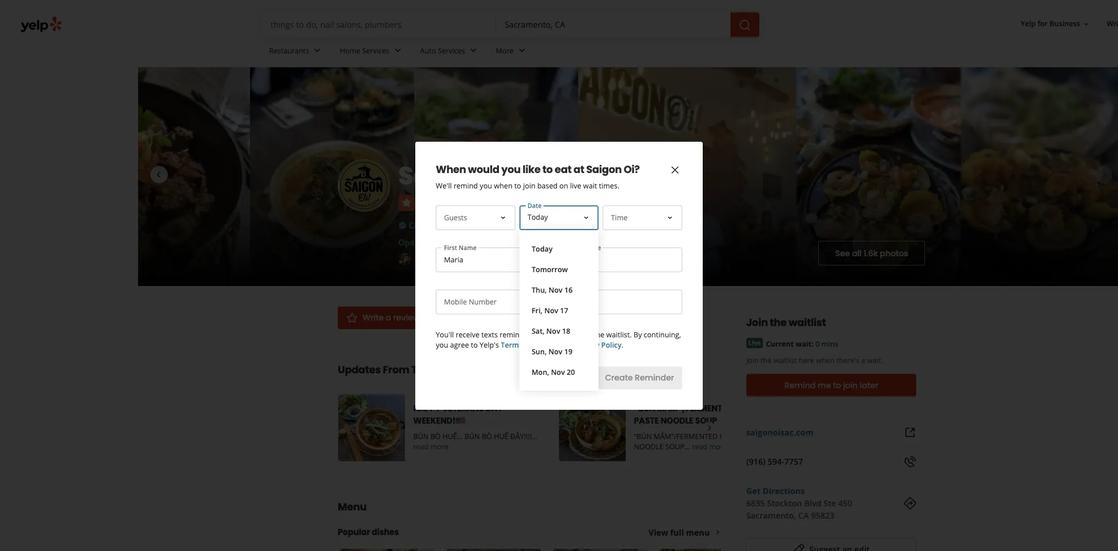 Task type: vqa. For each thing, say whether or not it's contained in the screenshot.
1 ANSWER
no



Task type: describe. For each thing, give the bounding box(es) containing it.
create reminder
[[605, 372, 674, 384]]

there's
[[837, 355, 860, 365]]

waitlist for join the waitlist
[[789, 315, 826, 330]]

16 chevron down v2 image
[[1083, 20, 1091, 28]]

fish for "bún mắm"/fermented fish paste  noodle soup
[[735, 403, 752, 414]]

24 chevron down v2 image
[[467, 44, 480, 57]]

save button
[[574, 307, 628, 329]]

claimed
[[409, 220, 441, 231]]

stockton
[[768, 498, 803, 509]]

4.4 star rating image
[[399, 195, 489, 211]]

join for join the waitlist here when there's a wait.
[[747, 355, 759, 365]]

(465
[[509, 197, 526, 209]]

photo of saigon oi - sacramento, ca, us. vietnamese tradition mini savory crep image
[[797, 67, 961, 286]]

  text field
[[561, 247, 683, 272]]

remind
[[454, 181, 478, 190]]

photo of saigon oi - sacramento, ca, us. banh canh cua image
[[250, 67, 414, 286]]

remind me to join later
[[785, 379, 879, 391]]

happy veterans day weekend!🇺🇸 bún bò huế… bún bò huế đây!!!!… read more
[[413, 403, 538, 451]]

verified by the business 3 months ago
[[415, 254, 551, 263]]

restaurants link
[[261, 37, 332, 67]]

fish for "bún mắm"/fermented fish paste noodle soup…
[[720, 431, 735, 441]]

banh khot image
[[447, 549, 541, 551]]

this
[[411, 363, 432, 377]]

live
[[749, 338, 761, 347]]

yelp
[[1021, 19, 1036, 28]]

see all 1.6k photos
[[836, 247, 909, 259]]

mắm"/fermented for soup
[[657, 403, 733, 414]]

soup…
[[666, 442, 691, 451]]

join the waitlist
[[747, 315, 826, 330]]

4.4 (465 reviews)
[[495, 197, 561, 209]]

saigon inside when would you like to eat at saigon oi? we'll remind you when to join based on live wait times.
[[587, 162, 622, 176]]

ca
[[799, 510, 809, 521]]

you up "service"
[[536, 329, 549, 339]]

95823
[[811, 510, 835, 521]]

updates from this business element
[[322, 346, 771, 466]]

24 pencil v2 image
[[793, 543, 806, 551]]

create
[[605, 372, 633, 384]]

24 phone v2 image
[[904, 456, 917, 468]]

to right 18
[[571, 329, 578, 339]]

see all 1.6k photos link
[[819, 241, 926, 266]]

24 share v2 image
[[521, 312, 534, 324]]

you down the would
[[480, 181, 492, 190]]

home services link
[[332, 37, 412, 67]]

full
[[671, 527, 684, 538]]

20
[[567, 367, 575, 377]]

join inside when would you like to eat at saigon oi? we'll remind you when to join based on live wait times.
[[523, 181, 536, 190]]

nov for 16
[[549, 285, 563, 295]]

1.6k
[[864, 247, 878, 259]]

write
[[363, 312, 384, 324]]

live current wait: 0 mins
[[749, 338, 839, 349]]

3
[[503, 254, 507, 263]]

am
[[447, 237, 460, 248]]

soup
[[695, 415, 717, 427]]

24 chevron down v2 image for home services
[[392, 44, 404, 57]]

home services
[[340, 46, 390, 55]]

photo
[[476, 312, 500, 324]]

Time field
[[603, 205, 683, 230]]

you left like
[[501, 162, 521, 176]]

services for home services
[[362, 46, 390, 55]]

pm
[[486, 237, 498, 248]]

to inside button
[[833, 379, 842, 391]]

reminding
[[500, 329, 534, 339]]

-
[[463, 237, 465, 248]]

to down receive at the left of page
[[471, 340, 478, 350]]

2 bò from the left
[[482, 431, 492, 441]]

dishes
[[372, 526, 399, 538]]

to up (465
[[515, 181, 521, 190]]

previous image
[[344, 422, 356, 434]]

get
[[747, 485, 761, 497]]

share button
[[513, 307, 570, 329]]

happy
[[413, 403, 441, 414]]

sat, nov 18 button
[[528, 321, 591, 341]]

wri
[[1107, 19, 1119, 28]]

photo of saigon oi - sacramento, ca, us. com do bo luc lac image
[[414, 67, 578, 286]]

reminder
[[635, 372, 674, 384]]

times.
[[599, 181, 620, 190]]

menu
[[686, 527, 710, 538]]

nov for 20
[[551, 367, 565, 377]]

menu element
[[322, 483, 757, 551]]

14 chevron right outline image
[[714, 529, 721, 536]]

"bún for "bún mắm"/fermented fish paste noodle soup…
[[634, 431, 652, 441]]

sat, nov 18
[[532, 326, 571, 336]]

wait.
[[868, 355, 883, 365]]

mins
[[822, 339, 839, 349]]

live
[[570, 181, 582, 190]]

Date field
[[520, 205, 599, 391]]

continuing,
[[644, 329, 681, 339]]

business inside button
[[1050, 19, 1081, 28]]

terms of service and privacy policy .
[[501, 340, 624, 350]]

shaking beef image
[[661, 549, 755, 551]]

4.4
[[495, 197, 507, 209]]

24 camera v2 image
[[441, 312, 453, 324]]

add photo link
[[432, 307, 508, 329]]

open
[[399, 237, 420, 248]]

join for join the waitlist
[[747, 315, 768, 330]]

open 10:00 am - 5:00 pm
[[399, 237, 498, 248]]

nov for 18
[[547, 326, 561, 336]]

waitlist for join the waitlist here when there's a wait.
[[774, 355, 797, 365]]

2 read from the left
[[692, 442, 708, 451]]

follow button
[[632, 307, 691, 329]]

agree
[[450, 340, 469, 350]]

1 vertical spatial business
[[434, 363, 480, 377]]

24 add v2 image
[[641, 312, 653, 324]]

all
[[852, 247, 862, 259]]

paste for "bún mắm"/fermented fish paste noodle soup…
[[737, 431, 758, 441]]

day
[[486, 403, 503, 414]]

happy veterans day weekend!🇺🇸 image
[[338, 394, 405, 461]]

see for see all 1.6k photos
[[836, 247, 850, 259]]

popular
[[338, 526, 370, 538]]

business
[[469, 254, 501, 263]]

6835
[[747, 498, 765, 509]]

đây!!!!…
[[511, 431, 538, 441]]

more inside happy veterans day weekend!🇺🇸 bún bò huế… bún bò huế đây!!!!… read more
[[431, 442, 449, 451]]

view full menu link
[[649, 527, 721, 538]]

nov for 17
[[545, 305, 559, 315]]

photo of saigon oi - sacramento, ca, us. banh mi chao image
[[0, 67, 250, 286]]

17
[[560, 305, 569, 315]]

1 bún from the left
[[413, 431, 429, 441]]

huế
[[494, 431, 509, 441]]



Task type: locate. For each thing, give the bounding box(es) containing it.
join down like
[[523, 181, 536, 190]]

join up live at the right of the page
[[747, 315, 768, 330]]

nov
[[549, 285, 563, 295], [545, 305, 559, 315], [547, 326, 561, 336], [549, 346, 563, 356], [551, 367, 565, 377]]

of
[[525, 340, 532, 350]]

more
[[496, 46, 514, 55]]

0 vertical spatial mắm"/fermented
[[657, 403, 733, 414]]

to
[[543, 162, 553, 176], [515, 181, 521, 190], [571, 329, 578, 339], [471, 340, 478, 350], [833, 379, 842, 391]]

1 vertical spatial paste
[[737, 431, 758, 441]]

bún right huế…
[[465, 431, 480, 441]]

write a review
[[363, 312, 420, 324]]

paste up (916)
[[737, 431, 758, 441]]

write a review link
[[338, 307, 428, 329]]

mắm"/fermented up soup
[[657, 403, 733, 414]]

1 vertical spatial noodle
[[634, 442, 664, 451]]

2 24 chevron down v2 image from the left
[[392, 44, 404, 57]]

0 horizontal spatial bò
[[431, 431, 441, 441]]

1 vertical spatial join
[[747, 355, 759, 365]]

16 claim filled v2 image
[[399, 221, 407, 230]]

2 vertical spatial join
[[844, 379, 858, 391]]

mắm"/fermented inside ""bún mắm"/fermented fish paste  noodle soup"
[[657, 403, 733, 414]]

oi
[[491, 159, 517, 193]]

24 chevron down v2 image inside more link
[[516, 44, 528, 57]]

you'll
[[436, 329, 454, 339]]

search image
[[739, 19, 751, 31]]

read inside happy veterans day weekend!🇺🇸 bún bò huế… bún bò huế đây!!!!… read more
[[413, 442, 429, 451]]

the up current at the right bottom of the page
[[770, 315, 787, 330]]

for
[[1038, 19, 1048, 28]]

business categories element
[[261, 37, 1119, 67]]

24 chevron down v2 image for restaurants
[[311, 44, 324, 57]]

when
[[436, 162, 466, 176]]

24 chevron down v2 image right more
[[516, 44, 528, 57]]

photo of saigon oi - sacramento, ca, us. banh khot image
[[961, 67, 1119, 286]]

fri, nov 17 button
[[528, 300, 591, 321]]

to right me
[[833, 379, 842, 391]]

nov inside button
[[549, 346, 563, 356]]

banh mi chao image
[[340, 549, 435, 551]]

waitlist
[[789, 315, 826, 330], [774, 355, 797, 365]]

noodle left soup…
[[634, 442, 664, 451]]

read down weekend!🇺🇸
[[413, 442, 429, 451]]

0 vertical spatial see
[[509, 238, 520, 247]]

594-
[[768, 456, 785, 467]]

hours
[[521, 238, 539, 247]]

tomorrow
[[532, 264, 568, 274]]

2 bún from the left
[[465, 431, 480, 441]]

bò left huế
[[482, 431, 492, 441]]

0 vertical spatial join
[[523, 181, 536, 190]]

a
[[386, 312, 391, 324], [862, 355, 866, 365]]

when would you like to eat at saigon oi? dialog
[[0, 0, 1119, 551]]

fish inside "bún mắm"/fermented fish paste noodle soup…
[[720, 431, 735, 441]]

fri,
[[532, 305, 543, 315]]

0 horizontal spatial read
[[413, 442, 429, 451]]

"bún mắm"/fermented fish paste  noodle soup
[[634, 403, 752, 427]]

fish right next icon
[[720, 431, 735, 441]]

1 horizontal spatial saigon
[[587, 162, 622, 176]]

banh canh cua image
[[554, 549, 648, 551]]

0 vertical spatial fish
[[735, 403, 752, 414]]

a right write
[[386, 312, 391, 324]]

waitlist up wait:
[[789, 315, 826, 330]]

0 horizontal spatial services
[[362, 46, 390, 55]]

noodle inside ""bún mắm"/fermented fish paste  noodle soup"
[[661, 415, 694, 427]]

1 horizontal spatial bún
[[465, 431, 480, 441]]

(916)
[[747, 456, 766, 467]]

share
[[538, 312, 561, 324]]

None search field
[[262, 12, 762, 37]]

1 horizontal spatial more
[[710, 442, 728, 451]]

today
[[532, 244, 553, 253]]

0 vertical spatial paste
[[634, 415, 659, 427]]

tomorrow button
[[528, 259, 591, 280]]

close image
[[669, 164, 682, 176]]

ago
[[538, 254, 551, 263]]

privacy
[[575, 340, 600, 350]]

get directions link
[[747, 485, 805, 497]]

0 horizontal spatial a
[[386, 312, 391, 324]]

noodle for soup
[[661, 415, 694, 427]]

0 vertical spatial business
[[1050, 19, 1081, 28]]

huế…
[[443, 431, 463, 441]]

waitlist down current at the right bottom of the page
[[774, 355, 797, 365]]

saigonoisac.com
[[747, 427, 814, 438]]

  text field
[[436, 247, 557, 272]]

  telephone field inside when would you like to eat at saigon oi? region
[[436, 289, 683, 314]]

more down huế…
[[431, 442, 449, 451]]

0 horizontal spatial business
[[434, 363, 480, 377]]

24 chevron down v2 image left auto
[[392, 44, 404, 57]]

the inside you'll receive texts reminding you when to join the waitlist. by continuing, you agree to yelp's
[[594, 329, 605, 339]]

the right by
[[456, 254, 468, 263]]

noodle up soup…
[[661, 415, 694, 427]]

paste down create reminder button
[[634, 415, 659, 427]]

when would you like to eat at saigon oi? region
[[434, 162, 685, 391]]

services for auto services
[[438, 46, 465, 55]]

1 horizontal spatial when
[[550, 329, 569, 339]]

24 chevron down v2 image
[[311, 44, 324, 57], [392, 44, 404, 57], [516, 44, 528, 57]]

sun,
[[532, 346, 547, 356]]

0 horizontal spatial when
[[494, 181, 513, 190]]

when would you like to eat at saigon oi? we'll remind you when to join based on live wait times.
[[436, 162, 640, 190]]

noodle inside "bún mắm"/fermented fish paste noodle soup…
[[634, 442, 664, 451]]

when down mins
[[817, 355, 835, 365]]

when up 4.4
[[494, 181, 513, 190]]

1 vertical spatial when
[[550, 329, 569, 339]]

1 horizontal spatial see
[[836, 247, 850, 259]]

yelp for business button
[[1017, 15, 1095, 33]]

join
[[747, 315, 768, 330], [747, 355, 759, 365]]

thu, nov 16 button
[[528, 280, 591, 300]]

0 horizontal spatial 24 chevron down v2 image
[[311, 44, 324, 57]]

join down live at the right of the page
[[747, 355, 759, 365]]

fish inside ""bún mắm"/fermented fish paste  noodle soup"
[[735, 403, 752, 414]]

0 horizontal spatial paste
[[634, 415, 659, 427]]

reviews)
[[528, 197, 561, 209]]

thu,
[[532, 285, 547, 295]]

later
[[860, 379, 879, 391]]

see for see hours
[[509, 238, 520, 247]]

ste
[[824, 498, 837, 509]]

today button
[[528, 239, 591, 259]]

1 horizontal spatial paste
[[737, 431, 758, 441]]

2 "bún from the top
[[634, 431, 652, 441]]

"bún for "bún mắm"/fermented fish paste  noodle soup
[[634, 403, 656, 414]]

photo of saigon oi - sacramento, ca, us. interior image
[[578, 67, 797, 286]]

see hours
[[509, 238, 539, 247]]

from
[[383, 363, 410, 377]]

photos
[[880, 247, 909, 259]]

18
[[562, 326, 571, 336]]

more down next icon
[[710, 442, 728, 451]]

see left "hours"
[[509, 238, 520, 247]]

you down 'you'll'
[[436, 340, 448, 350]]

services
[[362, 46, 390, 55], [438, 46, 465, 55]]

1 horizontal spatial 24 chevron down v2 image
[[392, 44, 404, 57]]

"bún inside ""bún mắm"/fermented fish paste  noodle soup"
[[634, 403, 656, 414]]

restaurants
[[269, 46, 309, 55]]

24 chevron down v2 image right restaurants
[[311, 44, 324, 57]]

noodle
[[661, 415, 694, 427], [634, 442, 664, 451]]

1 horizontal spatial business
[[1050, 19, 1081, 28]]

on
[[560, 181, 568, 190]]

1 vertical spatial a
[[862, 355, 866, 365]]

0 horizontal spatial more
[[431, 442, 449, 451]]

mắm"/fermented for soup…
[[654, 431, 718, 441]]

we'll
[[436, 181, 452, 190]]

1 vertical spatial "bún
[[634, 431, 652, 441]]

a left wait.
[[862, 355, 866, 365]]

view
[[649, 527, 669, 538]]

user actions element
[[1013, 14, 1119, 35]]

0
[[816, 339, 820, 349]]

"bún mắm"/fermented fish paste  noodle soup image
[[559, 394, 626, 461]]

eat
[[555, 162, 572, 176]]

"bún down create reminder
[[634, 403, 656, 414]]

see hours link
[[505, 237, 543, 249]]

join left the later
[[844, 379, 858, 391]]

sacramento,
[[747, 510, 797, 521]]

fri, nov 17
[[532, 305, 569, 315]]

1 vertical spatial waitlist
[[774, 355, 797, 365]]

mắm"/fermented inside "bún mắm"/fermented fish paste noodle soup…
[[654, 431, 718, 441]]

0 horizontal spatial saigon
[[399, 159, 486, 193]]

0 horizontal spatial see
[[509, 238, 520, 247]]

24 directions v2 image
[[904, 497, 917, 510]]

1 read from the left
[[413, 442, 429, 451]]

1 vertical spatial mắm"/fermented
[[654, 431, 718, 441]]

create reminder button
[[597, 366, 683, 389]]

1 horizontal spatial bò
[[482, 431, 492, 441]]

Guests field
[[436, 205, 516, 230]]

the up privacy policy link
[[594, 329, 605, 339]]

to left eat on the top of the page
[[543, 162, 553, 176]]

here
[[799, 355, 815, 365]]

0 vertical spatial a
[[386, 312, 391, 324]]

when inside when would you like to eat at saigon oi? we'll remind you when to join based on live wait times.
[[494, 181, 513, 190]]

read down next icon
[[692, 442, 708, 451]]

policy
[[602, 340, 622, 350]]

next image
[[1099, 168, 1111, 181]]

when inside you'll receive texts reminding you when to join the waitlist. by continuing, you agree to yelp's
[[550, 329, 569, 339]]

1 24 chevron down v2 image from the left
[[311, 44, 324, 57]]

view full menu
[[649, 527, 710, 538]]

sun, nov 19
[[532, 346, 573, 356]]

1 more from the left
[[431, 442, 449, 451]]

when up terms of service and privacy policy .
[[550, 329, 569, 339]]

sat,
[[532, 326, 545, 336]]

0 vertical spatial when
[[494, 181, 513, 190]]

join inside button
[[844, 379, 858, 391]]

0 horizontal spatial bún
[[413, 431, 429, 441]]

bò down weekend!🇺🇸
[[431, 431, 441, 441]]

paste
[[634, 415, 659, 427], [737, 431, 758, 441]]

(465 reviews) link
[[509, 197, 561, 209]]

2 horizontal spatial join
[[844, 379, 858, 391]]

1 join from the top
[[747, 315, 768, 330]]

mon,
[[532, 367, 549, 377]]

privacy policy link
[[575, 340, 622, 350]]

services left 24 chevron down v2 icon
[[438, 46, 465, 55]]

bún down weekend!🇺🇸
[[413, 431, 429, 441]]

2 more from the left
[[710, 442, 728, 451]]

mắm"/fermented up soup…
[[654, 431, 718, 441]]

"bún mắm"/fermented fish paste noodle soup…
[[634, 431, 758, 451]]

join up the privacy
[[580, 329, 592, 339]]

business left "16 chevron down v2" icon
[[1050, 19, 1081, 28]]

2 vertical spatial when
[[817, 355, 835, 365]]

$$
[[455, 220, 464, 231]]

by
[[445, 254, 454, 263]]

2 services from the left
[[438, 46, 465, 55]]

10:00
[[424, 237, 445, 248]]

"bún inside "bún mắm"/fermented fish paste noodle soup…
[[634, 431, 652, 441]]

3 24 chevron down v2 image from the left
[[516, 44, 528, 57]]

saigon up times.
[[587, 162, 622, 176]]

noodle for soup…
[[634, 442, 664, 451]]

2 horizontal spatial 24 chevron down v2 image
[[516, 44, 528, 57]]

2 join from the top
[[747, 355, 759, 365]]

0 vertical spatial noodle
[[661, 415, 694, 427]]

auto services link
[[412, 37, 488, 67]]

450
[[839, 498, 853, 509]]

24 chevron down v2 image inside restaurants link
[[311, 44, 324, 57]]

2 horizontal spatial when
[[817, 355, 835, 365]]

the down live at the right of the page
[[761, 355, 772, 365]]

1 vertical spatial fish
[[720, 431, 735, 441]]

1 horizontal spatial a
[[862, 355, 866, 365]]

add photo
[[457, 312, 500, 324]]

24 chevron down v2 image for more
[[516, 44, 528, 57]]

services right home in the top left of the page
[[362, 46, 390, 55]]

0 vertical spatial join
[[747, 315, 768, 330]]

1 horizontal spatial services
[[438, 46, 465, 55]]

0 vertical spatial "bún
[[634, 403, 656, 414]]

1 vertical spatial see
[[836, 247, 850, 259]]

waitlist.
[[607, 329, 632, 339]]

auto services
[[420, 46, 465, 55]]

"bún right "bún mắm"/fermented fish paste  noodle soup image
[[634, 431, 652, 441]]

popular dishes
[[338, 526, 399, 538]]

0 vertical spatial waitlist
[[789, 315, 826, 330]]

join the waitlist here when there's a wait.
[[747, 355, 883, 365]]

vietnamese
[[478, 220, 526, 231]]

1 vertical spatial join
[[580, 329, 592, 339]]

next image
[[703, 422, 715, 434]]

nov for 19
[[549, 346, 563, 356]]

1 services from the left
[[362, 46, 390, 55]]

1 bò from the left
[[431, 431, 441, 441]]

join inside you'll receive texts reminding you when to join the waitlist. by continuing, you agree to yelp's
[[580, 329, 592, 339]]

1 horizontal spatial join
[[580, 329, 592, 339]]

0 horizontal spatial join
[[523, 181, 536, 190]]

16
[[565, 285, 573, 295]]

previous image
[[153, 168, 165, 181]]

  telephone field
[[436, 289, 683, 314]]

and
[[560, 340, 573, 350]]

see left all
[[836, 247, 850, 259]]

saigon
[[399, 159, 486, 193], [587, 162, 622, 176]]

fish up saigonoisac.com link
[[735, 403, 752, 414]]

1 "bún from the top
[[634, 403, 656, 414]]

saigon up "4.4 star rating" image
[[399, 159, 486, 193]]

terms of service link
[[501, 340, 558, 350]]

1 horizontal spatial read
[[692, 442, 708, 451]]

updates
[[338, 363, 381, 377]]

wri link
[[1103, 15, 1119, 33]]

paste inside ""bún mắm"/fermented fish paste  noodle soup"
[[634, 415, 659, 427]]

directions
[[763, 485, 805, 497]]

paste for "bún mắm"/fermented fish paste  noodle soup
[[634, 415, 659, 427]]

24 external link v2 image
[[904, 426, 917, 439]]

24 chevron down v2 image inside home services link
[[392, 44, 404, 57]]

7757
[[785, 456, 804, 467]]

24 star v2 image
[[346, 312, 359, 324]]

home
[[340, 46, 361, 55]]

paste inside "bún mắm"/fermented fish paste noodle soup…
[[737, 431, 758, 441]]

yelp for business
[[1021, 19, 1081, 28]]

business down the agree
[[434, 363, 480, 377]]



